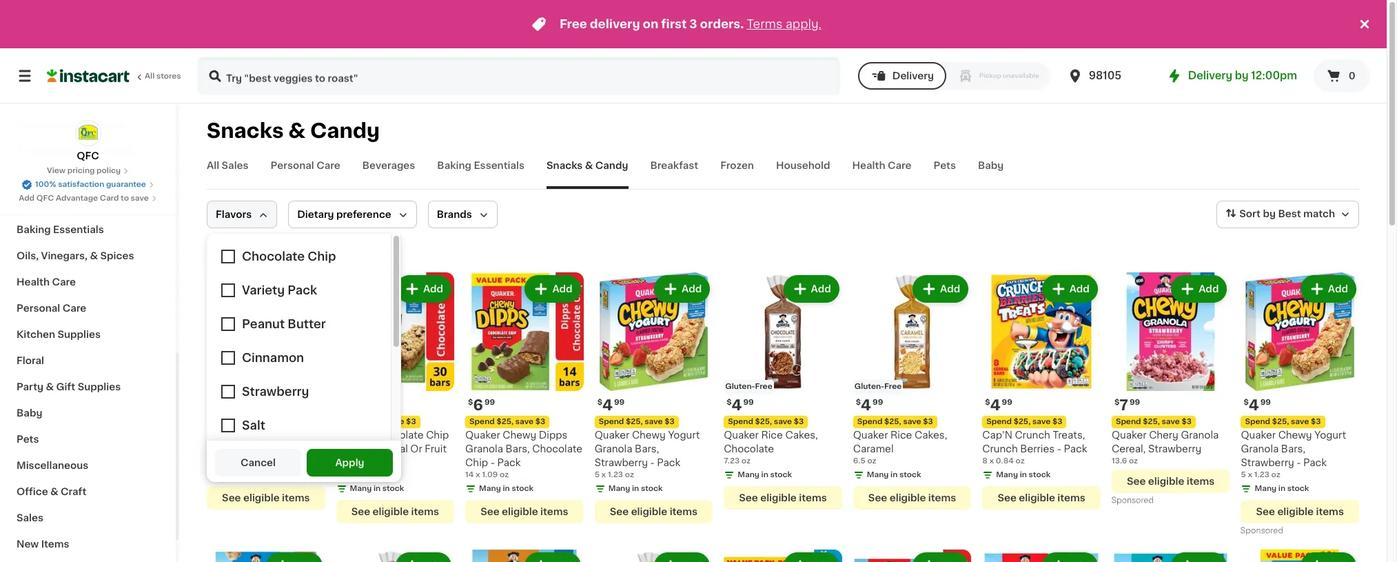 Task type: vqa. For each thing, say whether or not it's contained in the screenshot.
washable to the left
no



Task type: locate. For each thing, give the bounding box(es) containing it.
1 1.23 from the left
[[608, 471, 624, 478]]

0 horizontal spatial baking essentials link
[[8, 217, 168, 243]]

0 vertical spatial household link
[[777, 159, 831, 189]]

personal up kitchen
[[17, 303, 60, 313]]

flavors button
[[207, 201, 277, 228]]

1 gluten- from the left
[[208, 382, 238, 390]]

9 spend from the left
[[1246, 418, 1271, 425]]

1 vertical spatial sponsored badge image
[[1242, 527, 1283, 535]]

chocolate up cereal
[[374, 430, 424, 440]]

snacks inside snacks & candy link
[[547, 161, 583, 170]]

1 horizontal spatial gluten-free
[[855, 382, 902, 390]]

candy
[[310, 121, 380, 141], [596, 161, 629, 170]]

quaker rice cakes, lightly salted 4.47 oz
[[207, 430, 301, 465]]

yogurt
[[669, 430, 700, 440], [1315, 430, 1347, 440]]

goods up pricing
[[58, 146, 91, 156]]

many
[[221, 471, 243, 478], [738, 471, 760, 478], [997, 471, 1019, 478], [867, 471, 889, 478], [479, 485, 501, 492], [350, 485, 372, 492], [609, 485, 631, 492], [1255, 485, 1277, 492]]

6 99 from the left
[[873, 398, 884, 406]]

granola
[[1182, 430, 1220, 440], [466, 444, 503, 453], [336, 444, 374, 453], [595, 444, 633, 453], [1242, 444, 1280, 453]]

breakfast left frozen
[[651, 161, 699, 170]]

party & gift supplies
[[17, 382, 121, 392]]

delivery by 12:00pm link
[[1167, 68, 1298, 84]]

all left stores in the top left of the page
[[145, 72, 155, 80]]

3 rice from the left
[[891, 430, 913, 440]]

all up flavors
[[207, 161, 219, 170]]

2 horizontal spatial bars,
[[1282, 444, 1306, 453]]

2 bars, from the left
[[635, 444, 660, 453]]

0 horizontal spatial by
[[1236, 70, 1249, 81]]

2 99 from the left
[[485, 398, 495, 406]]

match
[[1304, 209, 1336, 219]]

1 vertical spatial health care
[[17, 277, 76, 287]]

2 gluten- from the left
[[726, 382, 756, 390]]

$ 6 99
[[468, 398, 495, 412]]

sales
[[222, 161, 249, 170], [17, 513, 43, 523]]

add for quaker chewy yogurt granola bars, strawberry - pack
[[682, 284, 702, 294]]

0 horizontal spatial gluten-free
[[726, 382, 773, 390]]

1 horizontal spatial chewy
[[632, 430, 666, 440]]

7 99 from the left
[[1130, 398, 1141, 406]]

household right frozen
[[777, 161, 831, 170]]

0 vertical spatial baby
[[979, 161, 1004, 170]]

2 cakes, from the left
[[786, 430, 818, 440]]

$
[[468, 398, 473, 406], [727, 398, 732, 406], [986, 398, 991, 406], [598, 398, 603, 406], [856, 398, 861, 406], [1115, 398, 1120, 406], [1244, 398, 1250, 406]]

3 bars, from the left
[[1282, 444, 1306, 453]]

2 $ from the left
[[727, 398, 732, 406]]

eligible
[[1149, 476, 1185, 486], [243, 493, 280, 502], [761, 493, 797, 502], [1020, 493, 1056, 502], [890, 493, 926, 502], [502, 507, 538, 516], [373, 507, 409, 516], [631, 507, 668, 516], [1278, 507, 1315, 516]]

snacks & candy
[[207, 121, 380, 141], [547, 161, 629, 170]]

0 horizontal spatial household link
[[8, 190, 168, 217]]

6 quaker from the left
[[854, 430, 889, 440]]

0 horizontal spatial candy
[[310, 121, 380, 141]]

household link down the 100% satisfaction guarantee
[[8, 190, 168, 217]]

gluten- for quaker rice cakes, caramel
[[855, 382, 885, 390]]

chocolate inside quaker chewy dipps granola bars, chocolate chip - pack 14 x 1.09 oz
[[533, 444, 583, 453]]

-
[[1058, 444, 1062, 453], [491, 458, 495, 467], [651, 458, 655, 467], [1297, 458, 1302, 467]]

0 horizontal spatial sponsored badge image
[[1112, 497, 1154, 505]]

0 vertical spatial personal
[[271, 161, 314, 170]]

5 $ from the left
[[856, 398, 861, 406]]

personal care
[[271, 161, 341, 170], [17, 303, 86, 313]]

baking essentials up the brands dropdown button
[[437, 161, 525, 170]]

add for cap'n crunch treats, crunch berries - pack
[[1070, 284, 1090, 294]]

best
[[1279, 209, 1302, 219]]

breakfast down canned
[[17, 172, 65, 182]]

1 vertical spatial household
[[17, 199, 71, 208]]

1 horizontal spatial by
[[1264, 209, 1277, 219]]

2 add button from the left
[[397, 277, 450, 301]]

brands button
[[428, 201, 498, 228]]

free left vegan
[[238, 382, 256, 390]]

see eligible items button
[[1112, 469, 1231, 493], [207, 486, 325, 509], [724, 486, 843, 509], [983, 486, 1101, 509], [854, 486, 972, 509], [466, 500, 584, 523], [336, 500, 455, 523], [595, 500, 713, 523], [1242, 500, 1360, 523]]

1 vertical spatial pets link
[[8, 426, 168, 452]]

sales inside "link"
[[222, 161, 249, 170]]

chocolate down the dipps
[[533, 444, 583, 453]]

7 quaker from the left
[[1112, 430, 1147, 440]]

4 $ 4 99 from the left
[[856, 398, 884, 412]]

1 vertical spatial all
[[207, 161, 219, 170]]

0 horizontal spatial pets
[[17, 434, 39, 444]]

0 horizontal spatial all
[[145, 72, 155, 80]]

1 horizontal spatial all
[[207, 161, 219, 170]]

7 add button from the left
[[1044, 277, 1097, 301]]

0 horizontal spatial health
[[17, 277, 50, 287]]

2 chewy from the left
[[632, 430, 666, 440]]

99 inside the '$ 6 99'
[[485, 398, 495, 406]]

household link
[[777, 159, 831, 189], [8, 190, 168, 217]]

3 add button from the left
[[527, 277, 580, 301]]

7 $25, from the left
[[885, 418, 902, 425]]

1 horizontal spatial cakes,
[[786, 430, 818, 440]]

chewy
[[503, 430, 537, 440], [632, 430, 666, 440], [1279, 430, 1313, 440]]

1 horizontal spatial personal
[[271, 161, 314, 170]]

rice inside quaker rice cakes, lightly salted 4.47 oz
[[244, 430, 266, 440]]

soups
[[104, 146, 135, 156]]

1 vertical spatial breakfast
[[17, 172, 65, 182]]

sponsored badge image for 7
[[1112, 497, 1154, 505]]

all for all stores
[[145, 72, 155, 80]]

strawberry inside quaker chery granola cereal, strawberry 13.6 oz
[[1149, 444, 1202, 453]]

4 quaker from the left
[[336, 430, 371, 440]]

5 $ 4 99 from the left
[[1244, 398, 1272, 412]]

goods for dry
[[37, 94, 70, 103]]

8 spend $25, save $3 from the left
[[1116, 418, 1192, 425]]

1 vertical spatial baby
[[17, 408, 42, 418]]

personal up dietary
[[271, 161, 314, 170]]

6 $ from the left
[[1115, 398, 1120, 406]]

free inside limited time offer "region"
[[560, 19, 588, 30]]

1 vertical spatial goods
[[58, 146, 91, 156]]

3 4 from the left
[[991, 398, 1001, 412]]

1 vertical spatial crunch
[[983, 444, 1018, 453]]

add button for quaker rice cakes, caramel
[[915, 277, 968, 301]]

4.47
[[207, 457, 224, 465]]

oz inside quaker rice cakes, caramel 6.5 oz
[[868, 457, 877, 465]]

limited time offer region
[[0, 0, 1357, 48]]

goods up condiments
[[37, 94, 70, 103]]

$25,
[[238, 418, 255, 425], [497, 418, 514, 425], [756, 418, 773, 425], [1014, 418, 1031, 425], [368, 418, 384, 425], [626, 418, 643, 425], [885, 418, 902, 425], [1144, 418, 1161, 425], [1273, 418, 1290, 425]]

0 horizontal spatial baking
[[17, 225, 51, 234]]

sales up flavors
[[222, 161, 249, 170]]

1 vertical spatial personal care link
[[8, 295, 168, 321]]

delivery inside 'button'
[[893, 71, 934, 81]]

by left '12:00pm'
[[1236, 70, 1249, 81]]

fruit
[[425, 444, 447, 453]]

0 vertical spatial baby link
[[979, 159, 1004, 189]]

by for sort
[[1264, 209, 1277, 219]]

qfc up the view pricing policy link
[[77, 151, 99, 161]]

0 vertical spatial household
[[777, 161, 831, 170]]

chocolate up '7.23' at the right bottom of page
[[724, 444, 775, 453]]

baking essentials link up oils, vinegars, & spices
[[8, 217, 168, 243]]

1 horizontal spatial baking essentials link
[[437, 159, 525, 189]]

0 horizontal spatial snacks & candy
[[207, 121, 380, 141]]

party
[[17, 382, 44, 392]]

0 horizontal spatial personal care link
[[8, 295, 168, 321]]

oz inside quaker rice cakes, chocolate 7.23 oz
[[742, 457, 751, 465]]

1 chewy from the left
[[503, 430, 537, 440]]

personal care up "kitchen supplies"
[[17, 303, 86, 313]]

2 $25, from the left
[[497, 418, 514, 425]]

add for quaker chocolate chip granola cereal or fruit bars
[[423, 284, 444, 294]]

2 yogurt from the left
[[1315, 430, 1347, 440]]

0 horizontal spatial 1.23
[[608, 471, 624, 478]]

$ 7 99
[[1115, 398, 1141, 412]]

crunch up 0.84
[[983, 444, 1018, 453]]

1 4 from the left
[[215, 398, 225, 412]]

apply button
[[307, 449, 393, 477]]

see eligible items button for add button for quaker rice cakes, caramel
[[854, 486, 972, 509]]

rice
[[244, 430, 266, 440], [762, 430, 783, 440], [891, 430, 913, 440]]

chocolate inside quaker chocolate chip granola cereal or fruit bars 25.3 oz
[[374, 430, 424, 440]]

cakes, inside quaker rice cakes, lightly salted 4.47 oz
[[268, 430, 301, 440]]

brands
[[437, 210, 472, 219]]

oz
[[226, 457, 235, 465], [742, 457, 751, 465], [1016, 457, 1025, 465], [868, 457, 877, 465], [1130, 457, 1139, 465], [500, 471, 509, 478], [355, 471, 364, 478], [625, 471, 634, 478], [1272, 471, 1281, 478]]

spend $25, save $3
[[211, 418, 287, 425], [470, 418, 546, 425], [728, 418, 804, 425], [987, 418, 1063, 425], [340, 418, 416, 425], [599, 418, 675, 425], [858, 418, 934, 425], [1116, 418, 1192, 425], [1246, 418, 1322, 425]]

oz inside quaker chewy dipps granola bars, chocolate chip - pack 14 x 1.09 oz
[[500, 471, 509, 478]]

granola inside quaker chery granola cereal, strawberry 13.6 oz
[[1182, 430, 1220, 440]]

0 horizontal spatial household
[[17, 199, 71, 208]]

4 $25, from the left
[[1014, 418, 1031, 425]]

2 spend $25, save $3 from the left
[[470, 418, 546, 425]]

1 spend from the left
[[211, 418, 236, 425]]

treats,
[[1053, 430, 1086, 440]]

baking up brands
[[437, 161, 472, 170]]

0 vertical spatial sales
[[222, 161, 249, 170]]

quaker inside quaker rice cakes, lightly salted 4.47 oz
[[207, 430, 242, 440]]

1 vertical spatial qfc
[[36, 194, 54, 202]]

1 horizontal spatial gluten-
[[726, 382, 756, 390]]

supplies up floral link
[[58, 330, 101, 339]]

see eligible items button for quaker rice cakes, chocolate add button
[[724, 486, 843, 509]]

new items
[[17, 539, 69, 549]]

cakes, for quaker rice cakes, lightly salted
[[268, 430, 301, 440]]

2 $3 from the left
[[536, 418, 546, 425]]

0 vertical spatial health care link
[[853, 159, 912, 189]]

kitchen supplies link
[[8, 321, 168, 348]]

qfc logo image
[[75, 120, 101, 146]]

personal care link
[[271, 159, 341, 189], [8, 295, 168, 321]]

health care link
[[853, 159, 912, 189], [8, 269, 168, 295]]

granola inside quaker chocolate chip granola cereal or fruit bars 25.3 oz
[[336, 444, 374, 453]]

add qfc advantage card to save
[[19, 194, 149, 202]]

baking essentials up vinegars,
[[17, 225, 104, 234]]

2 horizontal spatial rice
[[891, 430, 913, 440]]

cancel
[[241, 458, 276, 468]]

4 $3 from the left
[[1053, 418, 1063, 425]]

1 horizontal spatial pets link
[[934, 159, 957, 189]]

free delivery on first 3 orders. terms apply.
[[560, 19, 822, 30]]

gluten-free up caramel
[[855, 382, 902, 390]]

dry goods & pasta
[[17, 94, 111, 103]]

add button
[[268, 277, 321, 301], [397, 277, 450, 301], [527, 277, 580, 301], [656, 277, 709, 301], [785, 277, 838, 301], [915, 277, 968, 301], [1044, 277, 1097, 301], [1173, 277, 1227, 301], [1303, 277, 1356, 301]]

3 gluten- from the left
[[855, 382, 885, 390]]

0 vertical spatial personal care
[[271, 161, 341, 170]]

gluten-free up quaker rice cakes, chocolate 7.23 oz
[[726, 382, 773, 390]]

breakfast link
[[651, 159, 699, 189], [8, 164, 168, 190]]

qfc down 100%
[[36, 194, 54, 202]]

5 add button from the left
[[785, 277, 838, 301]]

add for quaker rice cakes, chocolate
[[811, 284, 832, 294]]

1 vertical spatial snacks
[[547, 161, 583, 170]]

13.6
[[1112, 457, 1128, 465]]

3 cakes, from the left
[[915, 430, 948, 440]]

quaker inside quaker chewy dipps granola bars, chocolate chip - pack 14 x 1.09 oz
[[466, 430, 501, 440]]

3 chewy from the left
[[1279, 430, 1313, 440]]

chip inside quaker chocolate chip granola cereal or fruit bars 25.3 oz
[[426, 430, 449, 440]]

personal care link up "kitchen supplies"
[[8, 295, 168, 321]]

household down 100%
[[17, 199, 71, 208]]

0 horizontal spatial sales
[[17, 513, 43, 523]]

0 vertical spatial snacks
[[207, 121, 284, 141]]

chocolate inside quaker rice cakes, chocolate 7.23 oz
[[724, 444, 775, 453]]

0 horizontal spatial health care
[[17, 277, 76, 287]]

oz inside quaker rice cakes, lightly salted 4.47 oz
[[226, 457, 235, 465]]

2 horizontal spatial chocolate
[[724, 444, 775, 453]]

0 vertical spatial all
[[145, 72, 155, 80]]

apply
[[335, 458, 365, 468]]

essentials up the brands dropdown button
[[474, 161, 525, 170]]

gluten- up caramel
[[855, 382, 885, 390]]

items
[[41, 539, 69, 549]]

3 99 from the left
[[744, 398, 754, 406]]

2 gluten-free from the left
[[855, 382, 902, 390]]

7
[[1120, 398, 1129, 412]]

1 horizontal spatial qfc
[[77, 151, 99, 161]]

0 horizontal spatial delivery
[[893, 71, 934, 81]]

personal care up dietary
[[271, 161, 341, 170]]

baking essentials link
[[437, 159, 525, 189], [8, 217, 168, 243]]

98105 button
[[1067, 57, 1150, 95]]

add button for quaker chocolate chip granola cereal or fruit bars
[[397, 277, 450, 301]]

1 horizontal spatial breakfast link
[[651, 159, 699, 189]]

2 horizontal spatial cakes,
[[915, 430, 948, 440]]

1 horizontal spatial personal care
[[271, 161, 341, 170]]

health
[[853, 161, 886, 170], [17, 277, 50, 287]]

supplies down floral link
[[78, 382, 121, 392]]

1 vertical spatial sales
[[17, 513, 43, 523]]

see eligible items button for cap'n crunch treats, crunch berries - pack add button
[[983, 486, 1101, 509]]

1 $ 4 99 from the left
[[727, 398, 754, 412]]

0 vertical spatial by
[[1236, 70, 1249, 81]]

all for all sales
[[207, 161, 219, 170]]

add qfc advantage card to save link
[[19, 193, 157, 204]]

all stores link
[[47, 57, 182, 95]]

1 horizontal spatial delivery
[[1189, 70, 1233, 81]]

4 99 from the left
[[1002, 398, 1013, 406]]

3
[[690, 19, 698, 30]]

1 gluten-free from the left
[[726, 382, 773, 390]]

4 $ from the left
[[598, 398, 603, 406]]

0 vertical spatial breakfast
[[651, 161, 699, 170]]

0 horizontal spatial strawberry
[[595, 458, 648, 467]]

1 $ from the left
[[468, 398, 473, 406]]

1 vertical spatial chip
[[466, 458, 488, 467]]

supplies
[[58, 330, 101, 339], [78, 382, 121, 392]]

cakes, inside quaker rice cakes, chocolate 7.23 oz
[[786, 430, 818, 440]]

$ 4 99
[[727, 398, 754, 412], [986, 398, 1013, 412], [598, 398, 625, 412], [856, 398, 884, 412], [1244, 398, 1272, 412]]

essentials up oils, vinegars, & spices
[[53, 225, 104, 234]]

product group
[[207, 272, 325, 509], [336, 272, 455, 523], [466, 272, 584, 523], [595, 272, 713, 523], [724, 272, 843, 509], [854, 272, 972, 509], [983, 272, 1101, 509], [1112, 272, 1231, 508], [1242, 272, 1360, 538], [207, 549, 325, 562], [336, 549, 455, 562], [466, 549, 584, 562], [595, 549, 713, 562], [724, 549, 843, 562], [854, 549, 972, 562], [983, 549, 1101, 562], [1112, 549, 1231, 562], [1242, 549, 1360, 562]]

2 rice from the left
[[762, 430, 783, 440]]

cakes, inside quaker rice cakes, caramel 6.5 oz
[[915, 430, 948, 440]]

rice for lightly
[[244, 430, 266, 440]]

personal care link up dietary
[[271, 159, 341, 189]]

baking up oils,
[[17, 225, 51, 234]]

add for quaker rice cakes, lightly salted
[[294, 284, 314, 294]]

quaker inside quaker rice cakes, chocolate 7.23 oz
[[724, 430, 759, 440]]

1 horizontal spatial strawberry
[[1149, 444, 1202, 453]]

0 horizontal spatial qfc
[[36, 194, 54, 202]]

frozen
[[721, 161, 754, 170]]

0 horizontal spatial personal
[[17, 303, 60, 313]]

1 cakes, from the left
[[268, 430, 301, 440]]

instacart logo image
[[47, 68, 130, 84]]

by inside field
[[1264, 209, 1277, 219]]

100% satisfaction guarantee button
[[21, 177, 154, 190]]

quaker rice cakes, chocolate 7.23 oz
[[724, 430, 818, 465]]

1 5 from the left
[[595, 471, 600, 478]]

miscellaneous
[[17, 461, 88, 470]]

1 vertical spatial personal care
[[17, 303, 86, 313]]

1 bars, from the left
[[506, 444, 530, 453]]

0 vertical spatial qfc
[[77, 151, 99, 161]]

add for quaker rice cakes, caramel
[[941, 284, 961, 294]]

2 horizontal spatial gluten-
[[855, 382, 885, 390]]

health care inside health care link
[[17, 277, 76, 287]]

free up quaker rice cakes, caramel 6.5 oz
[[885, 382, 902, 390]]

baking
[[437, 161, 472, 170], [17, 225, 51, 234]]

5 4 from the left
[[861, 398, 872, 412]]

rice inside quaker rice cakes, caramel 6.5 oz
[[891, 430, 913, 440]]

crunch up berries
[[1015, 430, 1051, 440]]

0 vertical spatial essentials
[[474, 161, 525, 170]]

2 5 from the left
[[1242, 471, 1247, 478]]

sales down office
[[17, 513, 43, 523]]

1 add button from the left
[[268, 277, 321, 301]]

6 $3 from the left
[[665, 418, 675, 425]]

pack inside quaker chewy dipps granola bars, chocolate chip - pack 14 x 1.09 oz
[[498, 458, 521, 467]]

0 horizontal spatial health care link
[[8, 269, 168, 295]]

pasta
[[83, 94, 111, 103]]

gluten- for quaker rice cakes, chocolate
[[726, 382, 756, 390]]

1 horizontal spatial 5
[[1242, 471, 1247, 478]]

3 quaker from the left
[[724, 430, 759, 440]]

Search field
[[199, 58, 839, 94]]

5 spend $25, save $3 from the left
[[340, 418, 416, 425]]

0 horizontal spatial yogurt
[[669, 430, 700, 440]]

vinegars,
[[41, 251, 88, 261]]

spices
[[100, 251, 134, 261]]

9 add button from the left
[[1303, 277, 1356, 301]]

sponsored badge image
[[1112, 497, 1154, 505], [1242, 527, 1283, 535]]

baking essentials link up the brands dropdown button
[[437, 159, 525, 189]]

1 quaker chewy yogurt granola bars, strawberry - pack 5 x 1.23 oz from the left
[[595, 430, 700, 478]]

by right sort
[[1264, 209, 1277, 219]]

1.09
[[482, 471, 498, 478]]

1 vertical spatial baby link
[[8, 400, 168, 426]]

0 horizontal spatial bars,
[[506, 444, 530, 453]]

4
[[215, 398, 225, 412], [732, 398, 742, 412], [991, 398, 1001, 412], [603, 398, 613, 412], [861, 398, 872, 412], [1250, 398, 1260, 412]]

household link right frozen link
[[777, 159, 831, 189]]

chip up 14 at the left of the page
[[466, 458, 488, 467]]

1 horizontal spatial breakfast
[[651, 161, 699, 170]]

0 vertical spatial health care
[[853, 161, 912, 170]]

gluten- up quaker rice cakes, chocolate 7.23 oz
[[726, 382, 756, 390]]

3 $ from the left
[[986, 398, 991, 406]]

2 $ 4 99 from the left
[[986, 398, 1013, 412]]

1 horizontal spatial baking
[[437, 161, 472, 170]]

None search field
[[197, 57, 841, 95]]

chewy inside quaker chewy dipps granola bars, chocolate chip - pack 14 x 1.09 oz
[[503, 430, 537, 440]]

1 horizontal spatial yogurt
[[1315, 430, 1347, 440]]

1 horizontal spatial quaker chewy yogurt granola bars, strawberry - pack 5 x 1.23 oz
[[1242, 430, 1347, 478]]

1 quaker from the left
[[207, 430, 242, 440]]

0 horizontal spatial chewy
[[503, 430, 537, 440]]

add button for quaker rice cakes, chocolate
[[785, 277, 838, 301]]

1 99 from the left
[[226, 398, 237, 406]]

pets link
[[934, 159, 957, 189], [8, 426, 168, 452]]

oz inside quaker chocolate chip granola cereal or fruit bars 25.3 oz
[[355, 471, 364, 478]]

rice inside quaker rice cakes, chocolate 7.23 oz
[[762, 430, 783, 440]]

4 add button from the left
[[656, 277, 709, 301]]

chip up fruit
[[426, 430, 449, 440]]

1 vertical spatial essentials
[[53, 225, 104, 234]]

$ inside the '$ 6 99'
[[468, 398, 473, 406]]

free left delivery
[[560, 19, 588, 30]]

99 inside 4 99
[[226, 398, 237, 406]]

2 quaker from the left
[[466, 430, 501, 440]]

1 horizontal spatial snacks
[[547, 161, 583, 170]]

gluten- up 4 99
[[208, 382, 238, 390]]

0 horizontal spatial chip
[[426, 430, 449, 440]]

0 horizontal spatial 5
[[595, 471, 600, 478]]

0 horizontal spatial chocolate
[[374, 430, 424, 440]]

pack
[[1064, 444, 1088, 453], [498, 458, 521, 467], [657, 458, 681, 467], [1304, 458, 1328, 467]]

99
[[226, 398, 237, 406], [485, 398, 495, 406], [744, 398, 754, 406], [1002, 398, 1013, 406], [614, 398, 625, 406], [873, 398, 884, 406], [1130, 398, 1141, 406], [1261, 398, 1272, 406]]

1 vertical spatial by
[[1264, 209, 1277, 219]]



Task type: describe. For each thing, give the bounding box(es) containing it.
0 horizontal spatial snacks
[[207, 121, 284, 141]]

caramel
[[854, 444, 894, 453]]

cakes, for quaker rice cakes, chocolate
[[786, 430, 818, 440]]

sponsored badge image for 4
[[1242, 527, 1283, 535]]

8 99 from the left
[[1261, 398, 1272, 406]]

quaker inside quaker chocolate chip granola cereal or fruit bars 25.3 oz
[[336, 430, 371, 440]]

7 spend $25, save $3 from the left
[[858, 418, 934, 425]]

1 $3 from the left
[[277, 418, 287, 425]]

4 4 from the left
[[603, 398, 613, 412]]

8 quaker from the left
[[1242, 430, 1277, 440]]

7 $3 from the left
[[924, 418, 934, 425]]

5 $3 from the left
[[406, 418, 416, 425]]

6 spend $25, save $3 from the left
[[599, 418, 675, 425]]

add button for cap'n crunch treats, crunch berries - pack
[[1044, 277, 1097, 301]]

1 horizontal spatial household link
[[777, 159, 831, 189]]

gluten-free vegan
[[208, 382, 286, 390]]

quaker inside quaker rice cakes, caramel 6.5 oz
[[854, 430, 889, 440]]

new items link
[[8, 531, 168, 557]]

x inside cap'n crunch treats, crunch berries - pack 8 x 0.84 oz
[[990, 457, 995, 465]]

to
[[121, 194, 129, 202]]

see eligible items button for quaker chocolate chip granola cereal or fruit bars add button
[[336, 500, 455, 523]]

5 99 from the left
[[614, 398, 625, 406]]

condiments & sauces
[[17, 120, 127, 130]]

oils, vinegars, & spices link
[[8, 243, 168, 269]]

1 yogurt from the left
[[669, 430, 700, 440]]

1 horizontal spatial household
[[777, 161, 831, 170]]

snacks & candy link
[[547, 159, 629, 189]]

0 horizontal spatial breakfast
[[17, 172, 65, 182]]

x inside quaker chewy dipps granola bars, chocolate chip - pack 14 x 1.09 oz
[[476, 471, 480, 478]]

5 quaker from the left
[[595, 430, 630, 440]]

cereal
[[377, 444, 408, 453]]

1 horizontal spatial health care
[[853, 161, 912, 170]]

by for delivery
[[1236, 70, 1249, 81]]

7 $ from the left
[[1244, 398, 1250, 406]]

6
[[473, 398, 483, 412]]

2 horizontal spatial strawberry
[[1242, 458, 1295, 467]]

beverages
[[363, 161, 415, 170]]

8 add button from the left
[[1173, 277, 1227, 301]]

free up quaker rice cakes, chocolate 7.23 oz
[[756, 382, 773, 390]]

0 horizontal spatial baby link
[[8, 400, 168, 426]]

oils,
[[17, 251, 39, 261]]

0 vertical spatial supplies
[[58, 330, 101, 339]]

9 $25, from the left
[[1273, 418, 1290, 425]]

delivery for delivery by 12:00pm
[[1189, 70, 1233, 81]]

0 vertical spatial snacks & candy
[[207, 121, 380, 141]]

advantage
[[56, 194, 98, 202]]

kitchen supplies
[[17, 330, 101, 339]]

condiments
[[17, 120, 78, 130]]

1 vertical spatial snacks & candy
[[547, 161, 629, 170]]

granola inside quaker chewy dipps granola bars, chocolate chip - pack 14 x 1.09 oz
[[466, 444, 503, 453]]

0 horizontal spatial essentials
[[53, 225, 104, 234]]

office & craft link
[[8, 479, 168, 505]]

8 spend from the left
[[1116, 418, 1142, 425]]

2 quaker chewy yogurt granola bars, strawberry - pack 5 x 1.23 oz from the left
[[1242, 430, 1347, 478]]

1 vertical spatial baking essentials
[[17, 225, 104, 234]]

oz inside quaker chery granola cereal, strawberry 13.6 oz
[[1130, 457, 1139, 465]]

bars
[[336, 458, 358, 467]]

chery
[[1150, 430, 1179, 440]]

add button for quaker rice cakes, lightly salted
[[268, 277, 321, 301]]

$ inside $ 7 99
[[1115, 398, 1120, 406]]

25.3
[[336, 471, 353, 478]]

service type group
[[858, 62, 1051, 90]]

see eligible items button for add button corresponding to quaker chewy yogurt granola bars, strawberry - pack
[[595, 500, 713, 523]]

gluten-free for quaker rice cakes, caramel
[[855, 382, 902, 390]]

vegan
[[261, 382, 286, 390]]

cap'n
[[983, 430, 1013, 440]]

goods for canned
[[58, 146, 91, 156]]

0
[[1349, 71, 1356, 81]]

4 spend $25, save $3 from the left
[[987, 418, 1063, 425]]

card
[[100, 194, 119, 202]]

qfc inside qfc link
[[77, 151, 99, 161]]

gift
[[56, 382, 75, 392]]

7 spend from the left
[[858, 418, 883, 425]]

3 $ 4 99 from the left
[[598, 398, 625, 412]]

0 vertical spatial pets link
[[934, 159, 957, 189]]

health care link for the rightmost baby link
[[853, 159, 912, 189]]

quaker inside quaker chery granola cereal, strawberry 13.6 oz
[[1112, 430, 1147, 440]]

1 vertical spatial candy
[[596, 161, 629, 170]]

kitchen
[[17, 330, 55, 339]]

chip inside quaker chewy dipps granola bars, chocolate chip - pack 14 x 1.09 oz
[[466, 458, 488, 467]]

craft
[[61, 487, 86, 497]]

terms apply. link
[[747, 19, 822, 30]]

delivery
[[590, 19, 640, 30]]

6 4 from the left
[[1250, 398, 1260, 412]]

add button for quaker chewy dipps granola bars, chocolate chip - pack
[[527, 277, 580, 301]]

0 vertical spatial crunch
[[1015, 430, 1051, 440]]

5 spend from the left
[[340, 418, 366, 425]]

1 spend $25, save $3 from the left
[[211, 418, 287, 425]]

quaker chewy dipps granola bars, chocolate chip - pack 14 x 1.09 oz
[[466, 430, 583, 478]]

office
[[17, 487, 48, 497]]

cereal,
[[1112, 444, 1146, 453]]

preference
[[337, 210, 392, 219]]

98105
[[1089, 70, 1122, 81]]

guarantee
[[106, 181, 146, 188]]

2 1.23 from the left
[[1255, 471, 1270, 478]]

new
[[17, 539, 39, 549]]

0 vertical spatial personal care link
[[271, 159, 341, 189]]

canned
[[17, 146, 56, 156]]

3 $25, from the left
[[756, 418, 773, 425]]

add button for quaker chewy yogurt granola bars, strawberry - pack
[[656, 277, 709, 301]]

stores
[[156, 72, 181, 80]]

0.84
[[996, 457, 1014, 465]]

0 button
[[1314, 59, 1371, 92]]

0 vertical spatial baking essentials
[[437, 161, 525, 170]]

gluten-free for quaker rice cakes, chocolate
[[726, 382, 773, 390]]

0 vertical spatial baking
[[437, 161, 472, 170]]

best match
[[1279, 209, 1336, 219]]

product group containing 6
[[466, 272, 584, 523]]

cancel button
[[215, 449, 301, 477]]

1 vertical spatial health
[[17, 277, 50, 287]]

dietary
[[297, 210, 334, 219]]

3 $3 from the left
[[794, 418, 804, 425]]

orders.
[[700, 19, 744, 30]]

0 vertical spatial candy
[[310, 121, 380, 141]]

$9.99 element
[[336, 396, 455, 414]]

bars, inside quaker chewy dipps granola bars, chocolate chip - pack 14 x 1.09 oz
[[506, 444, 530, 453]]

all sales
[[207, 161, 249, 170]]

delivery button
[[858, 62, 947, 90]]

9 spend $25, save $3 from the left
[[1246, 418, 1322, 425]]

rice for caramel
[[891, 430, 913, 440]]

1 horizontal spatial pets
[[934, 161, 957, 170]]

1 horizontal spatial baby link
[[979, 159, 1004, 189]]

Best match Sort by field
[[1217, 201, 1360, 228]]

sales link
[[8, 505, 168, 531]]

oz inside cap'n crunch treats, crunch berries - pack 8 x 0.84 oz
[[1016, 457, 1025, 465]]

or
[[411, 444, 423, 453]]

office & craft
[[17, 487, 86, 497]]

6 $25, from the left
[[626, 418, 643, 425]]

0 horizontal spatial breakfast link
[[8, 164, 168, 190]]

7.23
[[724, 457, 740, 465]]

product group containing 7
[[1112, 272, 1231, 508]]

6 spend from the left
[[599, 418, 624, 425]]

4 spend from the left
[[987, 418, 1012, 425]]

14
[[466, 471, 474, 478]]

100%
[[35, 181, 56, 188]]

99 inside $ 7 99
[[1130, 398, 1141, 406]]

3 spend $25, save $3 from the left
[[728, 418, 804, 425]]

condiments & sauces link
[[8, 112, 168, 138]]

qfc inside the "add qfc advantage card to save" link
[[36, 194, 54, 202]]

oils, vinegars, & spices
[[17, 251, 134, 261]]

all sales link
[[207, 159, 249, 189]]

3 spend from the left
[[728, 418, 754, 425]]

1 vertical spatial supplies
[[78, 382, 121, 392]]

cakes, for quaker rice cakes, caramel
[[915, 430, 948, 440]]

pack inside cap'n crunch treats, crunch berries - pack 8 x 0.84 oz
[[1064, 444, 1088, 453]]

view pricing policy
[[47, 167, 121, 174]]

1 vertical spatial pets
[[17, 434, 39, 444]]

1 horizontal spatial health
[[853, 161, 886, 170]]

berries
[[1021, 444, 1055, 453]]

add for quaker chewy dipps granola bars, chocolate chip - pack
[[553, 284, 573, 294]]

frozen link
[[721, 159, 754, 189]]

quaker rice cakes, caramel 6.5 oz
[[854, 430, 948, 465]]

- inside quaker chewy dipps granola bars, chocolate chip - pack 14 x 1.09 oz
[[491, 458, 495, 467]]

2 4 from the left
[[732, 398, 742, 412]]

on
[[643, 19, 659, 30]]

dietary preference button
[[288, 201, 417, 228]]

delivery for delivery
[[893, 71, 934, 81]]

1 vertical spatial baking
[[17, 225, 51, 234]]

dietary preference
[[297, 210, 392, 219]]

rice for chocolate
[[762, 430, 783, 440]]

satisfaction
[[58, 181, 104, 188]]

see eligible items button for add button corresponding to quaker chewy dipps granola bars, chocolate chip - pack
[[466, 500, 584, 523]]

1 horizontal spatial essentials
[[474, 161, 525, 170]]

1 horizontal spatial baby
[[979, 161, 1004, 170]]

6.5
[[854, 457, 866, 465]]

- inside cap'n crunch treats, crunch berries - pack 8 x 0.84 oz
[[1058, 444, 1062, 453]]

1 $25, from the left
[[238, 418, 255, 425]]

9 $3 from the left
[[1312, 418, 1322, 425]]

delivery by 12:00pm
[[1189, 70, 1298, 81]]

health care link for kitchen supplies link
[[8, 269, 168, 295]]

see eligible items button for quaker rice cakes, lightly salted's add button
[[207, 486, 325, 509]]

0 horizontal spatial baby
[[17, 408, 42, 418]]

policy
[[97, 167, 121, 174]]

first
[[662, 19, 687, 30]]

0 horizontal spatial personal care
[[17, 303, 86, 313]]

salted
[[242, 444, 273, 453]]

8 $3 from the left
[[1182, 418, 1192, 425]]

floral
[[17, 356, 44, 366]]

12:00pm
[[1252, 70, 1298, 81]]

canned goods & soups
[[17, 146, 135, 156]]

8 $25, from the left
[[1144, 418, 1161, 425]]

dry goods & pasta link
[[8, 86, 168, 112]]

product group containing add
[[336, 272, 455, 523]]

beverages link
[[363, 159, 415, 189]]

terms
[[747, 19, 783, 30]]

0 horizontal spatial pets link
[[8, 426, 168, 452]]

1 vertical spatial baking essentials link
[[8, 217, 168, 243]]

2 spend from the left
[[470, 418, 495, 425]]

5 $25, from the left
[[368, 418, 384, 425]]



